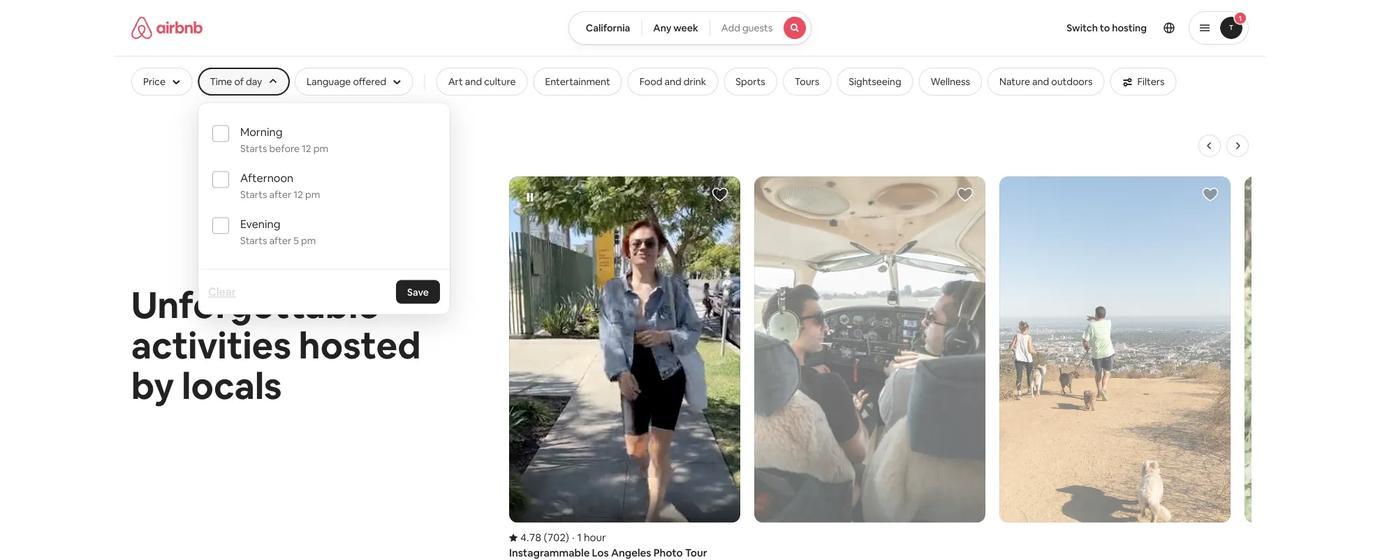Task type: locate. For each thing, give the bounding box(es) containing it.
and for art
[[465, 75, 482, 88]]

afternoon starts after 12 pm
[[240, 171, 320, 201]]

2 starts from the top
[[240, 188, 267, 201]]

2 horizontal spatial add to wishlist image
[[1202, 187, 1219, 203]]

2 vertical spatial pm
[[301, 234, 316, 247]]

after inside evening starts after 5 pm
[[269, 234, 291, 247]]

after for afternoon
[[269, 188, 291, 201]]

2 after from the top
[[269, 234, 291, 247]]

1 and from the left
[[465, 75, 482, 88]]

2 vertical spatial starts
[[240, 234, 267, 247]]

2 and from the left
[[665, 75, 682, 88]]

1 add to wishlist image from the left
[[712, 187, 729, 203]]

starts down afternoon
[[240, 188, 267, 201]]

and inside button
[[665, 75, 682, 88]]

and inside button
[[465, 75, 482, 88]]

starts inside evening starts after 5 pm
[[240, 234, 267, 247]]

2 horizontal spatial and
[[1032, 75, 1049, 88]]

pm for evening
[[301, 234, 316, 247]]

wellness
[[931, 75, 970, 88]]

0 horizontal spatial and
[[465, 75, 482, 88]]

0 horizontal spatial add to wishlist image
[[712, 187, 729, 203]]

(702)
[[544, 532, 569, 545]]

3 and from the left
[[1032, 75, 1049, 88]]

add to wishlist image inside the instagrammable los angeles photo tour group
[[712, 187, 729, 203]]

1 vertical spatial after
[[269, 234, 291, 247]]

morning
[[240, 125, 283, 139]]

and right nature
[[1032, 75, 1049, 88]]

outdoors
[[1052, 75, 1093, 88]]

starts
[[240, 142, 267, 155], [240, 188, 267, 201], [240, 234, 267, 247]]

starts for morning
[[240, 142, 267, 155]]

entertainment
[[545, 75, 610, 88]]

california
[[586, 22, 630, 34]]

hour
[[584, 532, 606, 545]]

pm inside evening starts after 5 pm
[[301, 234, 316, 247]]

3 add to wishlist image from the left
[[1202, 187, 1219, 203]]

0 vertical spatial starts
[[240, 142, 267, 155]]

instagrammable los angeles photo tour group
[[509, 177, 741, 561]]

1 horizontal spatial add to wishlist image
[[957, 187, 974, 203]]

and for food
[[665, 75, 682, 88]]

clear button
[[201, 278, 243, 306]]

Food and drink button
[[628, 68, 718, 96]]

time
[[210, 75, 232, 88]]

starts for evening
[[240, 234, 267, 247]]

after
[[269, 188, 291, 201], [269, 234, 291, 247]]

group
[[507, 135, 1380, 561]]

culture
[[484, 75, 516, 88]]

None search field
[[569, 11, 812, 45]]

pm right '5'
[[301, 234, 316, 247]]

sports
[[736, 75, 766, 88]]

Nature and outdoors button
[[988, 68, 1105, 96]]

photo
[[654, 547, 683, 561]]

nature
[[1000, 75, 1030, 88]]

12 inside the morning starts before 12 pm
[[302, 142, 311, 155]]

Entertainment button
[[533, 68, 622, 96]]

unforgettable
[[131, 282, 379, 329]]

activities
[[131, 322, 291, 370]]

12
[[302, 142, 311, 155], [294, 188, 303, 201]]

1 horizontal spatial and
[[665, 75, 682, 88]]

and right art
[[465, 75, 482, 88]]

add to wishlist image
[[712, 187, 729, 203], [957, 187, 974, 203], [1202, 187, 1219, 203]]

starts inside the morning starts before 12 pm
[[240, 142, 267, 155]]

evening
[[240, 217, 281, 232]]

starts inside afternoon starts after 12 pm
[[240, 188, 267, 201]]

and for nature
[[1032, 75, 1049, 88]]

0 vertical spatial after
[[269, 188, 291, 201]]

starts down morning
[[240, 142, 267, 155]]

pm inside the morning starts before 12 pm
[[313, 142, 328, 155]]

add guests
[[721, 22, 773, 34]]

1 vertical spatial pm
[[305, 188, 320, 201]]

unforgettable activities hosted by locals
[[131, 282, 421, 410]]

any week
[[653, 22, 698, 34]]

12 down afternoon
[[294, 188, 303, 201]]

and left drink
[[665, 75, 682, 88]]

of
[[234, 75, 244, 88]]

starts down evening
[[240, 234, 267, 247]]

week
[[674, 22, 698, 34]]

group containing 4.78 (702)
[[507, 135, 1380, 561]]

locals
[[182, 363, 282, 410]]

morning starts before 12 pm
[[240, 125, 328, 155]]

12 right before in the top left of the page
[[302, 142, 311, 155]]

12 for morning
[[302, 142, 311, 155]]

3 starts from the top
[[240, 234, 267, 247]]

2 add to wishlist image from the left
[[957, 187, 974, 203]]

pm right before in the top left of the page
[[313, 142, 328, 155]]

1 vertical spatial starts
[[240, 188, 267, 201]]

and
[[465, 75, 482, 88], [665, 75, 682, 88], [1032, 75, 1049, 88]]

pm up evening starts after 5 pm
[[305, 188, 320, 201]]

1 vertical spatial 12
[[294, 188, 303, 201]]

0 vertical spatial 12
[[302, 142, 311, 155]]

pm
[[313, 142, 328, 155], [305, 188, 320, 201], [301, 234, 316, 247]]

after down afternoon
[[269, 188, 291, 201]]

12 inside afternoon starts after 12 pm
[[294, 188, 303, 201]]

after inside afternoon starts after 12 pm
[[269, 188, 291, 201]]

save
[[407, 286, 429, 299]]

sightseeing
[[849, 75, 902, 88]]

0 vertical spatial pm
[[313, 142, 328, 155]]

art and culture
[[448, 75, 516, 88]]

pm inside afternoon starts after 12 pm
[[305, 188, 320, 201]]

after left '5'
[[269, 234, 291, 247]]

and inside button
[[1032, 75, 1049, 88]]

1 after from the top
[[269, 188, 291, 201]]

instagrammable
[[509, 547, 590, 561]]

1 starts from the top
[[240, 142, 267, 155]]

profile element
[[829, 0, 1249, 56]]



Task type: vqa. For each thing, say whether or not it's contained in the screenshot.
Food
yes



Task type: describe. For each thing, give the bounding box(es) containing it.
los
[[592, 547, 609, 561]]

none search field containing california
[[569, 11, 812, 45]]

starts for afternoon
[[240, 188, 267, 201]]

before
[[269, 142, 300, 155]]

afternoon
[[240, 171, 294, 185]]

Sightseeing button
[[837, 68, 913, 96]]

california button
[[569, 11, 642, 45]]

drink
[[684, 75, 706, 88]]

food
[[640, 75, 663, 88]]

after for evening
[[269, 234, 291, 247]]

instagrammable los angeles photo tour
[[509, 547, 707, 561]]

4.78 out of 5 average rating,  702 reviews image
[[509, 532, 569, 545]]

Art and culture button
[[436, 68, 528, 96]]

any week button
[[642, 11, 710, 45]]

food and drink
[[640, 75, 706, 88]]

day
[[246, 75, 262, 88]]

1
[[577, 532, 582, 545]]

angeles
[[611, 547, 651, 561]]

pm for afternoon
[[305, 188, 320, 201]]

4.78
[[520, 532, 542, 545]]

evening starts after 5 pm
[[240, 217, 316, 247]]

·
[[572, 532, 575, 545]]

any
[[653, 22, 672, 34]]

Tours button
[[783, 68, 832, 96]]

5
[[294, 234, 299, 247]]

tour
[[685, 547, 707, 561]]

12 for afternoon
[[294, 188, 303, 201]]

guests
[[743, 22, 773, 34]]

nature and outdoors
[[1000, 75, 1093, 88]]

art
[[448, 75, 463, 88]]

pm for morning
[[313, 142, 328, 155]]

4.78 (702)
[[520, 532, 569, 545]]

hosted
[[299, 322, 421, 370]]

by
[[131, 363, 174, 410]]

time of day
[[210, 75, 262, 88]]

add guests button
[[710, 11, 812, 45]]

time of day button
[[198, 68, 289, 96]]

Wellness button
[[919, 68, 982, 96]]

tours
[[795, 75, 820, 88]]

· 1 hour
[[572, 532, 606, 545]]

clear
[[208, 285, 236, 299]]

save button
[[396, 280, 440, 304]]

add
[[721, 22, 740, 34]]

Sports button
[[724, 68, 777, 96]]



